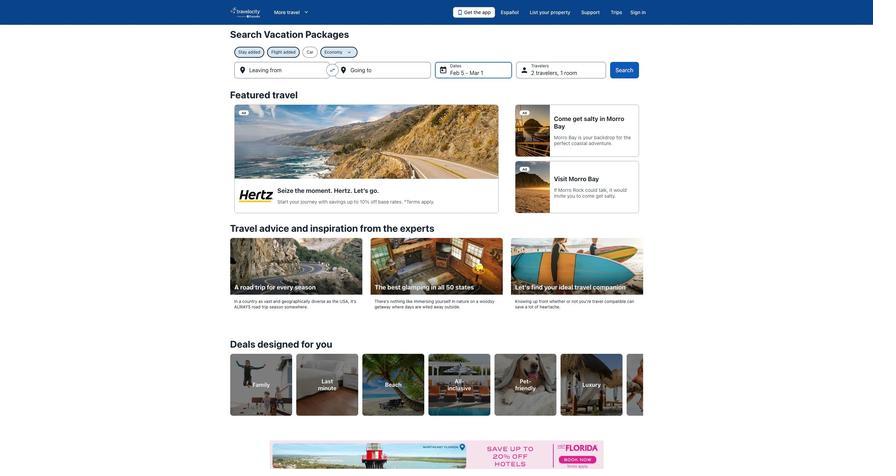 Task type: locate. For each thing, give the bounding box(es) containing it.
travel advice and inspiration from the experts region
[[226, 219, 648, 323]]

featured travel region
[[226, 85, 648, 219]]

previous image
[[226, 379, 234, 387]]

next image
[[639, 379, 648, 387]]

main content
[[0, 25, 874, 470]]



Task type: vqa. For each thing, say whether or not it's contained in the screenshot.
Download the app button image
yes



Task type: describe. For each thing, give the bounding box(es) containing it.
travelocity logo image
[[230, 7, 261, 18]]

swap origin and destination values image
[[330, 67, 336, 73]]

download the app button image
[[458, 10, 463, 15]]



